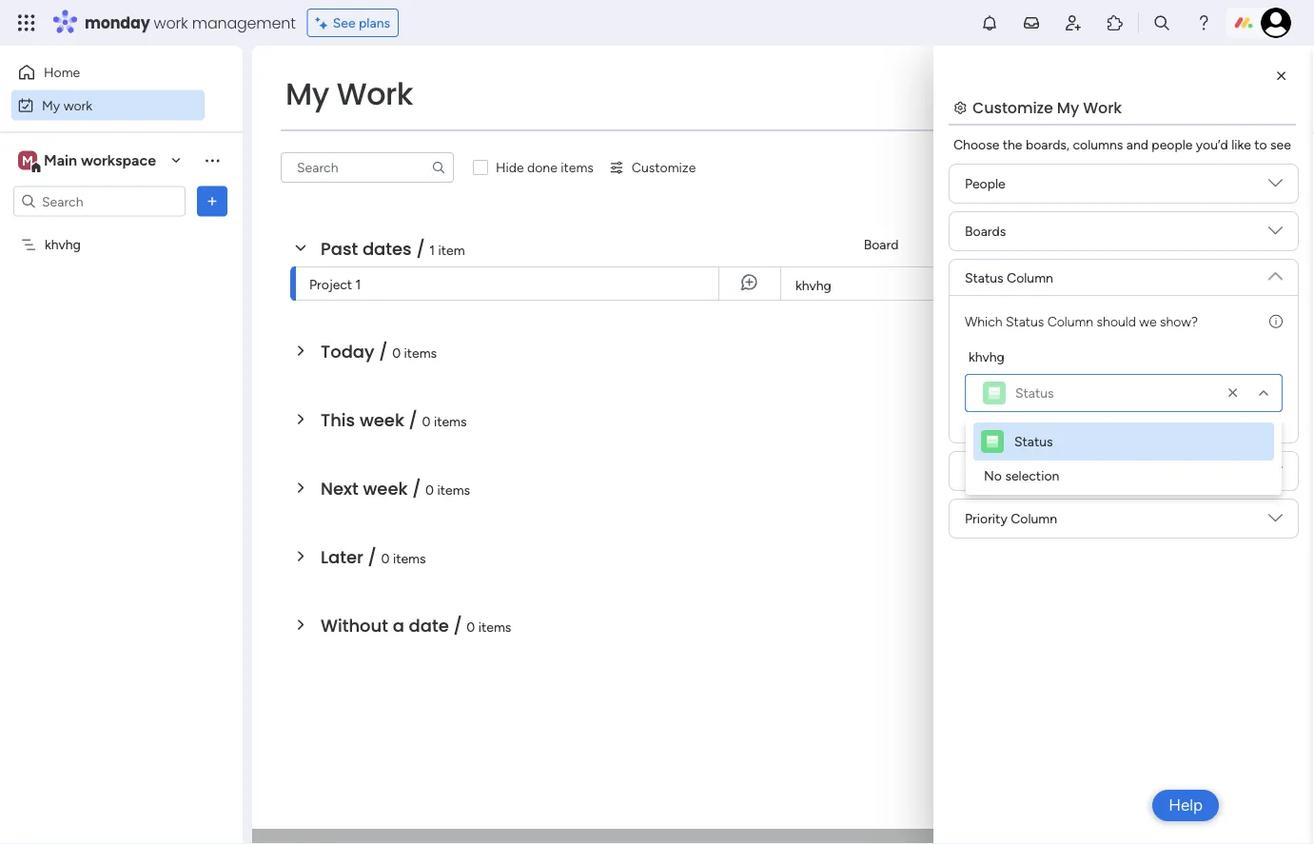 Task type: describe. For each thing, give the bounding box(es) containing it.
khvhg link
[[793, 267, 969, 302]]

past dates / 1 item
[[321, 237, 465, 261]]

1 vertical spatial people
[[1189, 237, 1230, 253]]

work for monday
[[154, 12, 188, 33]]

plans
[[359, 15, 390, 31]]

item
[[438, 242, 465, 258]]

Filter dashboard by text search field
[[281, 152, 454, 183]]

columns
[[1073, 137, 1123, 153]]

today
[[321, 339, 375, 364]]

project 1
[[309, 276, 361, 292]]

dates
[[363, 237, 412, 261]]

monday work management
[[85, 12, 296, 33]]

week for this
[[360, 408, 404, 432]]

/ right the date at the bottom left
[[453, 613, 462, 638]]

customize for customize my work
[[973, 97, 1053, 118]]

apps image
[[1106, 13, 1125, 32]]

past
[[321, 237, 358, 261]]

/ right "today"
[[379, 339, 388, 364]]

search everything image
[[1153, 13, 1172, 32]]

workspace
[[81, 151, 156, 169]]

khvhg heading
[[969, 346, 1005, 366]]

status inside khvhg group
[[1016, 385, 1054, 401]]

dapulse dropdown down arrow image for people
[[1269, 176, 1283, 197]]

a
[[393, 613, 404, 638]]

help button
[[1153, 790, 1219, 821]]

priority column
[[965, 511, 1057, 527]]

my for my work
[[286, 73, 329, 115]]

1 inside past dates / 1 item
[[430, 242, 435, 258]]

and
[[1127, 137, 1149, 153]]

this for week
[[321, 408, 355, 432]]

0 inside today / 0 items
[[392, 345, 401, 361]]

project
[[309, 276, 352, 292]]

next week / 0 items
[[321, 476, 470, 501]]

no selection
[[984, 468, 1060, 484]]

items right done
[[561, 159, 594, 176]]

workspace selection element
[[18, 149, 159, 174]]

khvhg group
[[965, 346, 1283, 412]]

hide
[[496, 159, 524, 176]]

the
[[1003, 137, 1023, 153]]

show?
[[1160, 313, 1198, 329]]

week for next
[[363, 476, 408, 501]]

next
[[321, 476, 359, 501]]

/ up next week / 0 items
[[409, 408, 418, 432]]

my work
[[42, 97, 92, 113]]

date column
[[965, 463, 1043, 479]]

work for my
[[63, 97, 92, 113]]

this for month
[[1018, 278, 1041, 293]]

dapulse dropdown down arrow image for date column
[[1269, 464, 1283, 485]]

date
[[965, 463, 993, 479]]

later / 0 items
[[321, 545, 426, 569]]

customize for customize
[[632, 159, 696, 176]]

people
[[1152, 137, 1193, 153]]

workspace image
[[18, 150, 37, 171]]

column down month
[[1048, 313, 1094, 329]]

monday
[[85, 12, 150, 33]]

dapulse dropdown down arrow image for boards
[[1269, 224, 1283, 245]]

column for date column
[[997, 463, 1043, 479]]

v2 info image
[[1270, 311, 1283, 331]]

search image
[[431, 160, 446, 175]]

my for my work
[[42, 97, 60, 113]]

help image
[[1194, 13, 1213, 32]]

column for status column
[[1007, 269, 1053, 286]]

later
[[321, 545, 363, 569]]

choose
[[954, 137, 1000, 153]]



Task type: locate. For each thing, give the bounding box(es) containing it.
0 horizontal spatial khvhg
[[45, 237, 81, 253]]

1 vertical spatial khvhg
[[796, 277, 832, 294]]

work inside button
[[63, 97, 92, 113]]

main content containing past dates /
[[252, 46, 1314, 844]]

1 horizontal spatial this
[[1018, 278, 1041, 293]]

0 horizontal spatial my
[[42, 97, 60, 113]]

without
[[321, 613, 388, 638]]

1 vertical spatial dapulse dropdown down arrow image
[[1269, 464, 1283, 485]]

workspace options image
[[203, 151, 222, 170]]

/
[[416, 237, 425, 261], [379, 339, 388, 364], [409, 408, 418, 432], [412, 476, 421, 501], [368, 545, 377, 569], [453, 613, 462, 638]]

see
[[333, 15, 356, 31]]

0 vertical spatial work
[[154, 12, 188, 33]]

/ down this week / 0 items
[[412, 476, 421, 501]]

done
[[527, 159, 558, 176]]

khvhg for khvhg group
[[969, 348, 1005, 365]]

this left month
[[1018, 278, 1041, 293]]

main content
[[252, 46, 1314, 844]]

1 left item
[[430, 242, 435, 258]]

0
[[392, 345, 401, 361], [422, 413, 431, 429], [426, 482, 434, 498], [381, 550, 390, 566], [467, 619, 475, 635]]

week down today / 0 items
[[360, 408, 404, 432]]

items inside this week / 0 items
[[434, 413, 467, 429]]

to
[[1255, 137, 1267, 153]]

0 horizontal spatial work
[[63, 97, 92, 113]]

people down choose
[[965, 176, 1006, 192]]

1 horizontal spatial people
[[1189, 237, 1230, 253]]

select product image
[[17, 13, 36, 32]]

my work button
[[11, 90, 205, 120]]

0 vertical spatial customize
[[973, 97, 1053, 118]]

1 vertical spatial this
[[321, 408, 355, 432]]

see plans button
[[307, 9, 399, 37]]

0 vertical spatial dapulse dropdown down arrow image
[[1269, 176, 1283, 197]]

group
[[1048, 237, 1086, 253]]

1 vertical spatial week
[[363, 476, 408, 501]]

2 dapulse dropdown down arrow image from the top
[[1269, 262, 1283, 283]]

1 horizontal spatial customize
[[973, 97, 1053, 118]]

0 right "today"
[[392, 345, 401, 361]]

1 dapulse dropdown down arrow image from the top
[[1269, 224, 1283, 245]]

0 down this week / 0 items
[[426, 482, 434, 498]]

1 horizontal spatial work
[[1083, 97, 1122, 118]]

0 inside this week / 0 items
[[422, 413, 431, 429]]

people up show?
[[1189, 237, 1230, 253]]

column down selection
[[1011, 511, 1057, 527]]

status
[[965, 269, 1004, 286], [1006, 313, 1044, 329], [1016, 385, 1054, 401], [1015, 434, 1053, 450]]

selection
[[1005, 468, 1060, 484]]

today / 0 items
[[321, 339, 437, 364]]

0 right later at the left of page
[[381, 550, 390, 566]]

invite members image
[[1064, 13, 1083, 32]]

like
[[1232, 137, 1251, 153]]

0 inside later / 0 items
[[381, 550, 390, 566]]

work right monday
[[154, 12, 188, 33]]

work up columns
[[1083, 97, 1122, 118]]

items inside without a date / 0 items
[[479, 619, 511, 635]]

1 vertical spatial 1
[[356, 276, 361, 292]]

boards
[[965, 223, 1006, 239]]

week right next
[[363, 476, 408, 501]]

week
[[360, 408, 404, 432], [363, 476, 408, 501]]

this week / 0 items
[[321, 408, 467, 432]]

1 horizontal spatial work
[[154, 12, 188, 33]]

v2 overdue deadline image
[[1273, 275, 1289, 293]]

home
[[44, 64, 80, 80]]

items up next week / 0 items
[[434, 413, 467, 429]]

should
[[1097, 313, 1136, 329]]

options image
[[203, 192, 222, 211]]

0 right the date at the bottom left
[[467, 619, 475, 635]]

which
[[965, 313, 1003, 329]]

khvhg inside list box
[[45, 237, 81, 253]]

0 up next week / 0 items
[[422, 413, 431, 429]]

you'd
[[1196, 137, 1228, 153]]

this
[[1018, 278, 1041, 293], [321, 408, 355, 432]]

work down plans
[[337, 73, 413, 115]]

this month
[[1018, 278, 1080, 293]]

items inside today / 0 items
[[404, 345, 437, 361]]

inbox image
[[1022, 13, 1041, 32]]

2 vertical spatial dapulse dropdown down arrow image
[[1269, 511, 1283, 533]]

choose the boards, columns and people you'd like to see
[[954, 137, 1291, 153]]

2 horizontal spatial my
[[1057, 97, 1079, 118]]

option
[[0, 227, 243, 231]]

main workspace
[[44, 151, 156, 169]]

0 vertical spatial people
[[965, 176, 1006, 192]]

0 vertical spatial week
[[360, 408, 404, 432]]

0 horizontal spatial work
[[337, 73, 413, 115]]

work
[[337, 73, 413, 115], [1083, 97, 1122, 118]]

0 inside without a date / 0 items
[[467, 619, 475, 635]]

0 vertical spatial this
[[1018, 278, 1041, 293]]

0 vertical spatial 1
[[430, 242, 435, 258]]

status column
[[965, 269, 1053, 286]]

my up boards,
[[1057, 97, 1079, 118]]

items down this week / 0 items
[[437, 482, 470, 498]]

customize
[[973, 97, 1053, 118], [632, 159, 696, 176]]

0 vertical spatial khvhg
[[45, 237, 81, 253]]

1 horizontal spatial 1
[[430, 242, 435, 258]]

management
[[192, 12, 296, 33]]

this up next
[[321, 408, 355, 432]]

m
[[22, 152, 33, 168]]

see
[[1271, 137, 1291, 153]]

my down home
[[42, 97, 60, 113]]

boards,
[[1026, 137, 1070, 153]]

1 right project
[[356, 276, 361, 292]]

Search in workspace field
[[40, 190, 159, 212]]

1 horizontal spatial khvhg
[[796, 277, 832, 294]]

we
[[1140, 313, 1157, 329]]

1 dapulse dropdown down arrow image from the top
[[1269, 176, 1283, 197]]

0 horizontal spatial 1
[[356, 276, 361, 292]]

items
[[561, 159, 594, 176], [404, 345, 437, 361], [434, 413, 467, 429], [437, 482, 470, 498], [393, 550, 426, 566], [479, 619, 511, 635]]

hide done items
[[496, 159, 594, 176]]

items inside next week / 0 items
[[437, 482, 470, 498]]

without a date / 0 items
[[321, 613, 511, 638]]

dapulse dropdown down arrow image
[[1269, 176, 1283, 197], [1269, 464, 1283, 485]]

3 dapulse dropdown down arrow image from the top
[[1269, 511, 1283, 533]]

customize my work
[[973, 97, 1122, 118]]

/ right later at the left of page
[[368, 545, 377, 569]]

people
[[965, 176, 1006, 192], [1189, 237, 1230, 253]]

0 horizontal spatial customize
[[632, 159, 696, 176]]

khvhg
[[45, 237, 81, 253], [796, 277, 832, 294], [969, 348, 1005, 365]]

items inside later / 0 items
[[393, 550, 426, 566]]

dapulse dropdown down arrow image for priority column
[[1269, 511, 1283, 533]]

items up this week / 0 items
[[404, 345, 437, 361]]

dapulse dropdown down arrow image
[[1269, 224, 1283, 245], [1269, 262, 1283, 283], [1269, 511, 1283, 533]]

help
[[1169, 796, 1203, 815]]

notifications image
[[980, 13, 999, 32]]

customize inside "button"
[[632, 159, 696, 176]]

khvhg for khvhg link
[[796, 277, 832, 294]]

column down group
[[1007, 269, 1053, 286]]

1 horizontal spatial my
[[286, 73, 329, 115]]

work
[[154, 12, 188, 33], [63, 97, 92, 113]]

column for priority column
[[1011, 511, 1057, 527]]

2 vertical spatial khvhg
[[969, 348, 1005, 365]]

my inside button
[[42, 97, 60, 113]]

None search field
[[281, 152, 454, 183]]

1 vertical spatial customize
[[632, 159, 696, 176]]

work down home
[[63, 97, 92, 113]]

column
[[1007, 269, 1053, 286], [1048, 313, 1094, 329], [997, 463, 1043, 479], [1011, 511, 1057, 527]]

my work
[[286, 73, 413, 115]]

main
[[44, 151, 77, 169]]

see plans
[[333, 15, 390, 31]]

1 vertical spatial work
[[63, 97, 92, 113]]

khvhg list box
[[0, 225, 243, 518]]

2 horizontal spatial khvhg
[[969, 348, 1005, 365]]

0 vertical spatial dapulse dropdown down arrow image
[[1269, 224, 1283, 245]]

0 horizontal spatial this
[[321, 408, 355, 432]]

khvhg inside group
[[969, 348, 1005, 365]]

gary orlando image
[[1261, 8, 1292, 38]]

customize button
[[601, 152, 704, 183]]

0 horizontal spatial people
[[965, 176, 1006, 192]]

1 vertical spatial dapulse dropdown down arrow image
[[1269, 262, 1283, 283]]

0 inside next week / 0 items
[[426, 482, 434, 498]]

column right date
[[997, 463, 1043, 479]]

priority
[[965, 511, 1008, 527]]

date
[[409, 613, 449, 638]]

dapulse dropdown down arrow image for status column
[[1269, 262, 1283, 283]]

my
[[286, 73, 329, 115], [1057, 97, 1079, 118], [42, 97, 60, 113]]

items right the date at the bottom left
[[479, 619, 511, 635]]

my down see plans button
[[286, 73, 329, 115]]

no
[[984, 468, 1002, 484]]

month
[[1044, 278, 1080, 293]]

which status column should we show?
[[965, 313, 1198, 329]]

/ left item
[[416, 237, 425, 261]]

1
[[430, 242, 435, 258], [356, 276, 361, 292]]

board
[[864, 237, 899, 253]]

home button
[[11, 57, 205, 88]]

2 dapulse dropdown down arrow image from the top
[[1269, 464, 1283, 485]]

items right later at the left of page
[[393, 550, 426, 566]]



Task type: vqa. For each thing, say whether or not it's contained in the screenshot.
also
no



